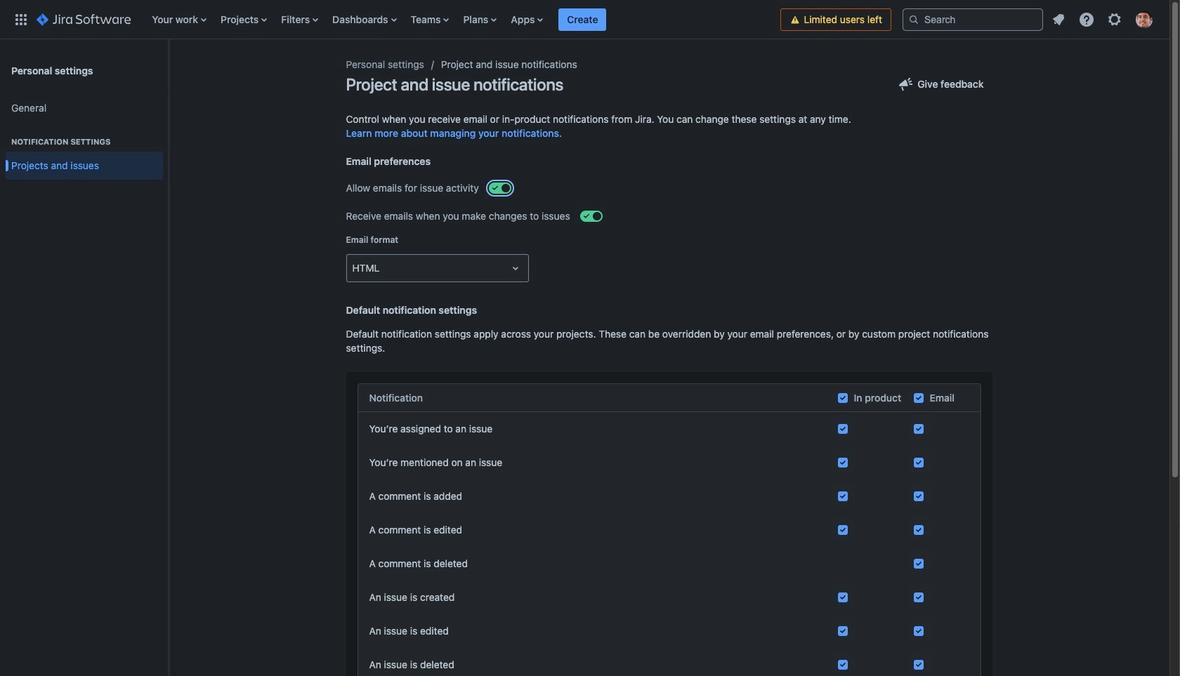 Task type: locate. For each thing, give the bounding box(es) containing it.
1 horizontal spatial list
[[1046, 7, 1161, 32]]

list item
[[559, 0, 607, 39]]

group
[[6, 90, 163, 188], [6, 122, 163, 184]]

0 horizontal spatial list
[[145, 0, 781, 39]]

search image
[[909, 14, 920, 25]]

list
[[145, 0, 781, 39], [1046, 7, 1161, 32]]

your profile and settings image
[[1136, 11, 1153, 28]]

None text field
[[352, 261, 355, 275]]

banner
[[0, 0, 1170, 39]]

help image
[[1079, 11, 1095, 28]]

Search field
[[903, 8, 1043, 31]]

None search field
[[903, 8, 1043, 31]]

jira software image
[[37, 11, 131, 28], [37, 11, 131, 28]]

2 group from the top
[[6, 122, 163, 184]]

heading
[[6, 136, 163, 148]]

1 group from the top
[[6, 90, 163, 188]]

settings image
[[1107, 11, 1124, 28]]



Task type: describe. For each thing, give the bounding box(es) containing it.
primary element
[[8, 0, 781, 39]]

notifications image
[[1050, 11, 1067, 28]]

sidebar navigation image
[[153, 56, 184, 84]]

appswitcher icon image
[[13, 11, 30, 28]]

open image
[[507, 260, 524, 277]]



Task type: vqa. For each thing, say whether or not it's contained in the screenshot.
Cancel button at the right of page
no



